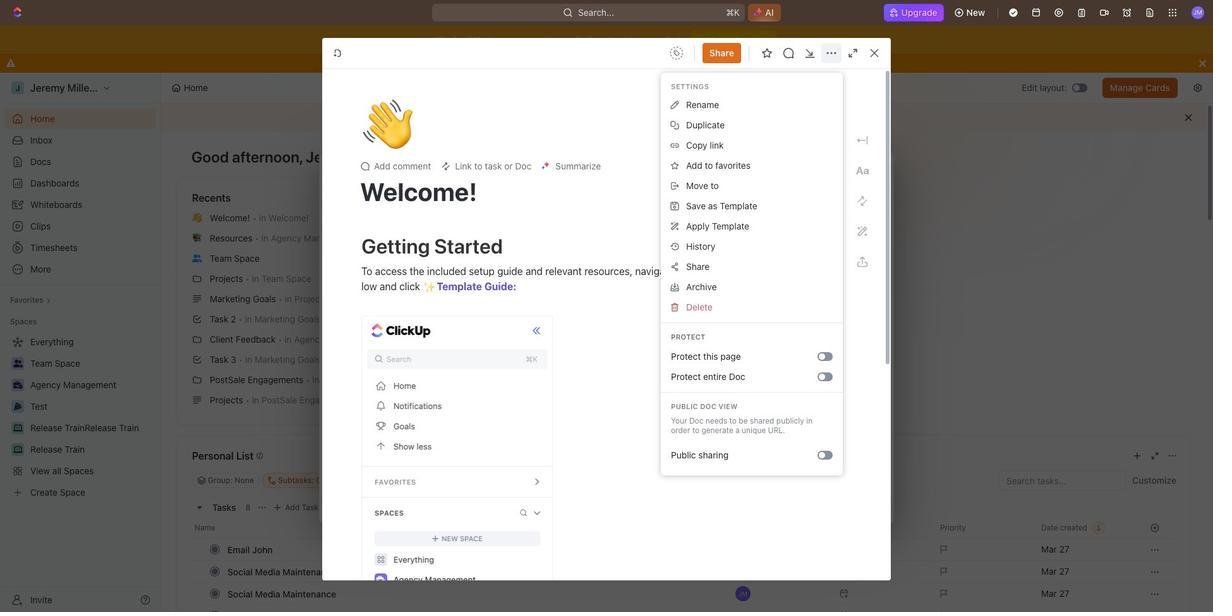 Task type: vqa. For each thing, say whether or not it's contained in the screenshot.
Search tasks... text field
yes



Task type: locate. For each thing, give the bounding box(es) containing it.
Search or run a command… text field
[[333, 161, 427, 176]]

sidebar navigation
[[0, 73, 161, 612]]

user group image
[[192, 254, 202, 262]]

tree
[[5, 332, 156, 503]]

e83zz image
[[747, 310, 757, 321]]

alert
[[161, 104, 1207, 132]]



Task type: describe. For each thing, give the bounding box(es) containing it.
tree inside sidebar navigation
[[5, 332, 156, 503]]

Search tasks... text field
[[1000, 471, 1126, 490]]



